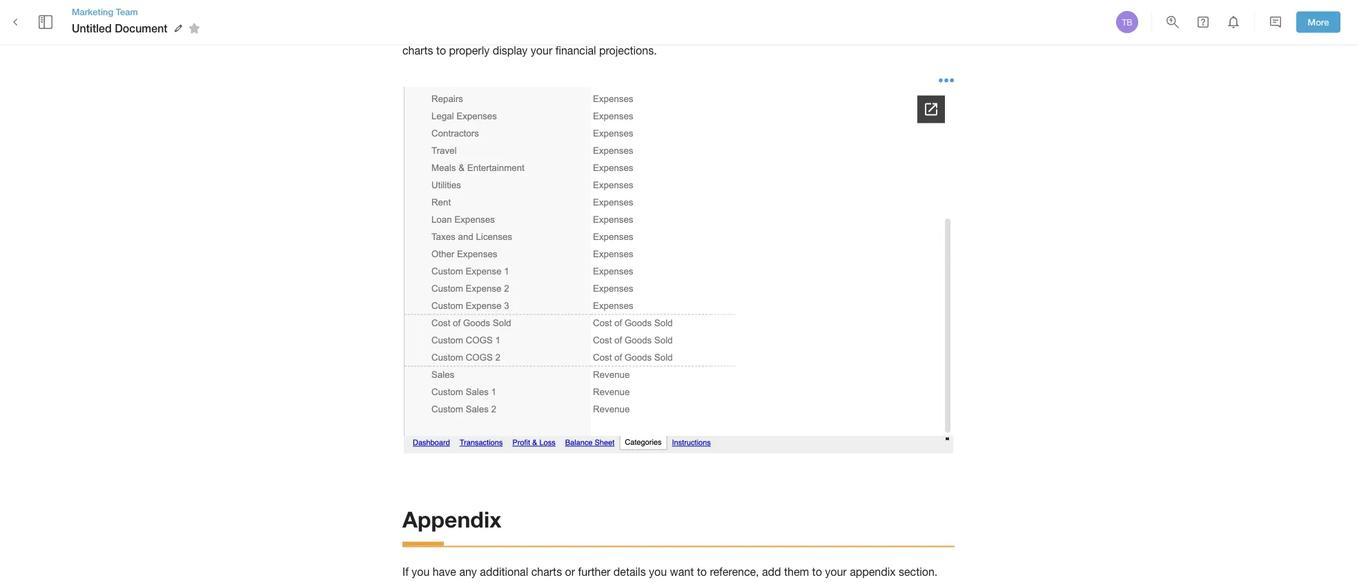 Task type: describe. For each thing, give the bounding box(es) containing it.
run-
[[518, 26, 538, 39]]

your inside if you have any additional charts or further details you want to reference, add them to your appendix section.
[[825, 566, 847, 579]]

this
[[774, 8, 795, 20]]

to right want
[[697, 566, 707, 579]]

untitled
[[72, 22, 112, 35]]

0 horizontal spatial and
[[610, 26, 629, 39]]

current
[[480, 26, 515, 39]]

want
[[670, 566, 694, 579]]

reference,
[[710, 566, 759, 579]]

is
[[798, 8, 806, 20]]

more button
[[1297, 11, 1341, 33]]

recommended
[[710, 26, 782, 39]]

have
[[433, 566, 456, 579]]

appendix
[[402, 507, 501, 533]]

opportunity
[[834, 8, 890, 20]]

profitability.
[[715, 8, 771, 20]]

add inside if you have any additional charts or further details you want to reference, add them to your appendix section.
[[762, 566, 781, 579]]

include a cash flow forecast, initial investment, and timeline for profitability. this is your opportunity to showcase your current run-rate, cashflow and projections. it's recommended that you add spreadsheets and charts to properly display your financial projections.
[[402, 8, 941, 57]]

tb button
[[1114, 9, 1141, 35]]

them
[[784, 566, 809, 579]]

it's
[[693, 26, 707, 39]]

charts inside "include a cash flow forecast, initial investment, and timeline for profitability. this is your opportunity to showcase your current run-rate, cashflow and projections. it's recommended that you add spreadsheets and charts to properly display your financial projections."
[[402, 44, 433, 57]]

more
[[1308, 17, 1329, 27]]

marketing team link
[[72, 5, 205, 18]]

marketing
[[72, 6, 113, 17]]

your up properly
[[455, 26, 477, 39]]

cashflow
[[563, 26, 607, 39]]

timeline
[[657, 8, 695, 20]]

if
[[402, 566, 409, 579]]

favorite image
[[186, 20, 203, 37]]

team
[[116, 6, 138, 17]]

charts inside if you have any additional charts or further details you want to reference, add them to your appendix section.
[[531, 566, 562, 579]]

2 horizontal spatial and
[[920, 26, 938, 39]]

spreadsheets
[[850, 26, 916, 39]]

details
[[614, 566, 646, 579]]

cash
[[451, 8, 474, 20]]

1 vertical spatial projections.
[[599, 44, 657, 57]]

if you have any additional charts or further details you want to reference, add them to your appendix section.
[[402, 566, 941, 583]]

to right them
[[812, 566, 822, 579]]



Task type: vqa. For each thing, say whether or not it's contained in the screenshot.
charts inside the If you have any additional charts or further details you want to reference, add them to your appendix section.
yes



Task type: locate. For each thing, give the bounding box(es) containing it.
and
[[635, 8, 654, 20], [610, 26, 629, 39], [920, 26, 938, 39]]

to
[[894, 8, 903, 20], [436, 44, 446, 57], [697, 566, 707, 579], [812, 566, 822, 579]]

marketing team
[[72, 6, 138, 17]]

section.
[[899, 566, 938, 579]]

financial
[[556, 44, 596, 57]]

investment,
[[575, 8, 632, 20]]

and left timeline
[[635, 8, 654, 20]]

add
[[828, 26, 847, 39], [762, 566, 781, 579]]

add inside "include a cash flow forecast, initial investment, and timeline for profitability. this is your opportunity to showcase your current run-rate, cashflow and projections. it's recommended that you add spreadsheets and charts to properly display your financial projections."
[[828, 26, 847, 39]]

charts down the showcase
[[402, 44, 433, 57]]

1 vertical spatial charts
[[531, 566, 562, 579]]

initial
[[547, 8, 572, 20]]

you inside "include a cash flow forecast, initial investment, and timeline for profitability. this is your opportunity to showcase your current run-rate, cashflow and projections. it's recommended that you add spreadsheets and charts to properly display your financial projections."
[[807, 26, 825, 39]]

2 horizontal spatial you
[[807, 26, 825, 39]]

0 horizontal spatial charts
[[402, 44, 433, 57]]

a
[[442, 8, 448, 20]]

display
[[493, 44, 528, 57]]

add left them
[[762, 566, 781, 579]]

flow
[[477, 8, 498, 20]]

0 vertical spatial add
[[828, 26, 847, 39]]

0 horizontal spatial add
[[762, 566, 781, 579]]

untitled document
[[72, 22, 168, 35]]

include
[[402, 8, 439, 20]]

and right spreadsheets
[[920, 26, 938, 39]]

to up spreadsheets
[[894, 8, 903, 20]]

forecast,
[[501, 8, 544, 20]]

1 vertical spatial add
[[762, 566, 781, 579]]

charts
[[402, 44, 433, 57], [531, 566, 562, 579]]

rate,
[[538, 26, 560, 39]]

1 horizontal spatial charts
[[531, 566, 562, 579]]

1 horizontal spatial you
[[649, 566, 667, 579]]

1 horizontal spatial and
[[635, 8, 654, 20]]

you left want
[[649, 566, 667, 579]]

for
[[698, 8, 712, 20]]

add down opportunity
[[828, 26, 847, 39]]

1 horizontal spatial add
[[828, 26, 847, 39]]

projections.
[[632, 26, 690, 39], [599, 44, 657, 57]]

0 vertical spatial projections.
[[632, 26, 690, 39]]

your right is
[[809, 8, 831, 20]]

any
[[459, 566, 477, 579]]

and down investment,
[[610, 26, 629, 39]]

0 vertical spatial charts
[[402, 44, 433, 57]]

document
[[115, 22, 168, 35]]

tb
[[1122, 17, 1133, 27]]

projections. down investment,
[[599, 44, 657, 57]]

or
[[565, 566, 575, 579]]

that
[[785, 26, 804, 39]]

further
[[578, 566, 611, 579]]

appendix
[[850, 566, 896, 579]]

0 horizontal spatial you
[[412, 566, 430, 579]]

properly
[[449, 44, 490, 57]]

you
[[807, 26, 825, 39], [412, 566, 430, 579], [649, 566, 667, 579]]

to down the showcase
[[436, 44, 446, 57]]

additional
[[480, 566, 528, 579]]

your left appendix
[[825, 566, 847, 579]]

you right if
[[412, 566, 430, 579]]

showcase
[[402, 26, 452, 39]]

your
[[809, 8, 831, 20], [455, 26, 477, 39], [531, 44, 552, 57], [825, 566, 847, 579]]

charts left or
[[531, 566, 562, 579]]

your down rate,
[[531, 44, 552, 57]]

you right that
[[807, 26, 825, 39]]

projections. down timeline
[[632, 26, 690, 39]]



